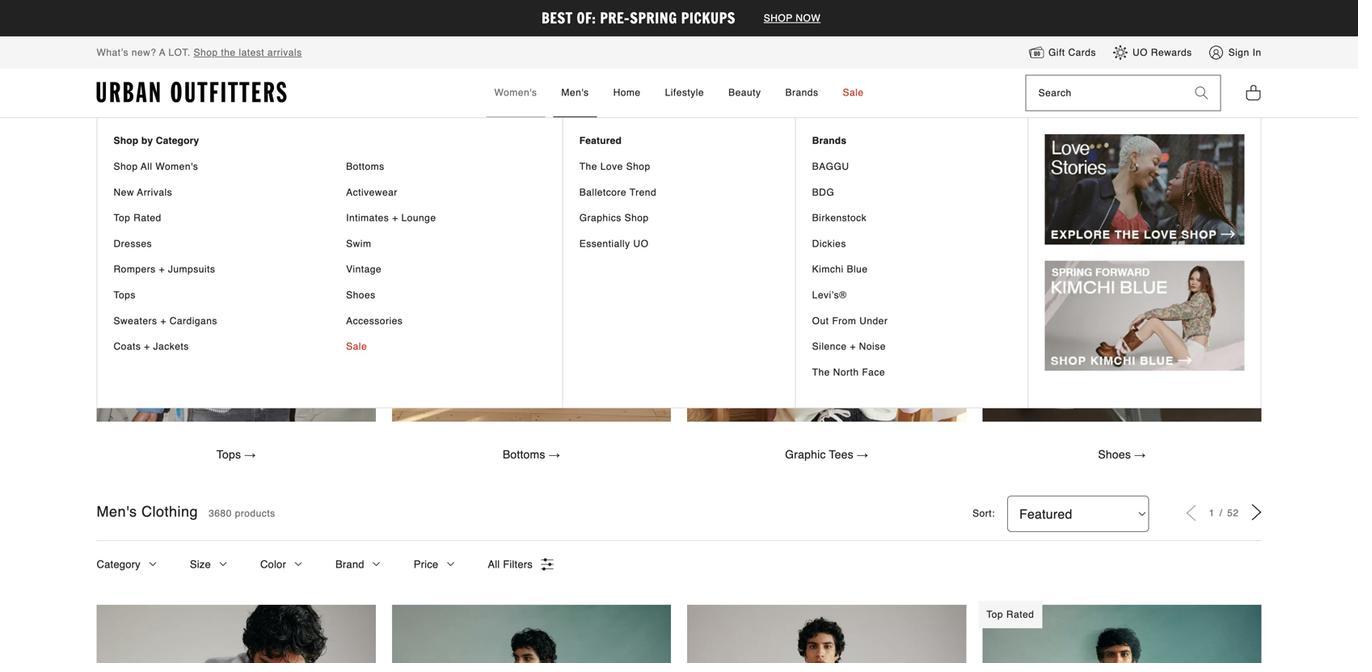 Task type: describe. For each thing, give the bounding box(es) containing it.
products
[[235, 508, 275, 519]]

women's inside shop all women's link
[[156, 161, 198, 172]]

main navigation element
[[48, 69, 1310, 408]]

spring
[[630, 8, 677, 28]]

shop up new
[[114, 161, 138, 172]]

1 vertical spatial rated
[[1007, 609, 1035, 620]]

accessories
[[346, 315, 403, 326]]

bottoms link
[[346, 160, 546, 174]]

sign in
[[1229, 47, 1262, 58]]

urban outfitters image
[[97, 82, 287, 103]]

tops →
[[217, 448, 256, 461]]

brand button
[[336, 541, 381, 588]]

women's link
[[486, 69, 545, 117]]

52
[[1228, 507, 1239, 519]]

shop all women's
[[114, 161, 198, 172]]

jackets
[[153, 341, 189, 352]]

activewear
[[346, 187, 398, 198]]

brands link
[[777, 69, 827, 117]]

sweaters
[[114, 315, 157, 326]]

shop the latest arrivals link
[[194, 47, 302, 58]]

dickies
[[812, 238, 846, 249]]

graphic tees → link
[[768, 438, 885, 471]]

standard cloth striped boxing short image
[[392, 605, 671, 663]]

baggu
[[812, 161, 849, 172]]

bottoms →
[[503, 448, 560, 461]]

men's shoes image
[[983, 142, 1262, 422]]

dresses
[[114, 238, 152, 249]]

top inside main navigation element
[[114, 212, 130, 224]]

kimchi blue image
[[1045, 261, 1245, 371]]

category button
[[97, 541, 158, 588]]

swim link
[[346, 237, 546, 251]]

men's clothing
[[97, 503, 198, 520]]

sale for the bottommost sale link
[[346, 341, 367, 352]]

bottoms for bottoms
[[346, 161, 385, 172]]

kimchi blue
[[812, 264, 868, 275]]

rompers + jumpsuits
[[114, 264, 215, 275]]

coats + jackets link
[[114, 340, 314, 354]]

new
[[114, 187, 134, 198]]

+ for silence
[[850, 341, 856, 352]]

kimchi
[[812, 264, 844, 275]]

out
[[812, 315, 829, 326]]

0 vertical spatial top rated link
[[114, 212, 314, 225]]

birkenstock
[[812, 212, 867, 224]]

the love shop link
[[580, 160, 779, 174]]

men's bottoms image
[[392, 142, 671, 422]]

home
[[613, 87, 641, 98]]

filters
[[503, 558, 533, 571]]

love shop image
[[1045, 134, 1245, 245]]

men's link
[[553, 69, 597, 117]]

new arrivals link
[[114, 186, 314, 199]]

top rated inside main navigation element
[[114, 212, 161, 224]]

women's inside women's link
[[494, 87, 537, 98]]

rompers + jumpsuits link
[[114, 263, 314, 277]]

3680 products
[[209, 508, 275, 519]]

graphics shop link
[[580, 212, 779, 225]]

price button
[[414, 541, 456, 588]]

beauty
[[729, 87, 761, 98]]

coats
[[114, 341, 141, 352]]

levi's®
[[812, 289, 847, 301]]

levi's® link
[[812, 289, 1012, 302]]

standard cloth faux wool varsity jacket image
[[97, 605, 376, 663]]

a
[[159, 47, 166, 58]]

essentially uo
[[580, 238, 649, 249]]

→ for shoes →
[[1135, 448, 1146, 461]]

the north face link
[[812, 366, 1012, 379]]

men's for men's
[[562, 87, 589, 98]]

shoes for shoes
[[346, 289, 376, 301]]

category inside main navigation element
[[156, 135, 199, 147]]

1 horizontal spatial top
[[987, 609, 1004, 620]]

lounge
[[401, 212, 436, 224]]

shop now
[[764, 13, 821, 24]]

rompers
[[114, 264, 156, 275]]

all inside all filters dropdown button
[[488, 558, 500, 571]]

size button
[[190, 541, 228, 588]]

bottoms → link
[[486, 438, 577, 471]]

what's
[[97, 47, 129, 58]]

price
[[414, 558, 439, 571]]

accessories link
[[346, 314, 546, 328]]

cards
[[1069, 47, 1096, 58]]

all filters
[[488, 558, 533, 571]]

of:
[[577, 8, 596, 28]]

0 vertical spatial sale link
[[835, 69, 872, 117]]

men's for men's clothing
[[97, 503, 137, 520]]

sort:
[[973, 508, 995, 519]]

size
[[190, 558, 211, 571]]

all inside shop all women's link
[[141, 161, 152, 172]]

gift
[[1049, 47, 1065, 58]]

jumpsuits
[[168, 264, 215, 275]]

featured
[[580, 135, 622, 147]]

search image
[[1196, 87, 1208, 100]]

graphics shop
[[580, 212, 649, 224]]

arrivals
[[137, 187, 172, 198]]

uo rewards link
[[1113, 45, 1192, 61]]

swim
[[346, 238, 372, 249]]

baggu link
[[812, 160, 1012, 174]]

silence + noise link
[[812, 340, 1012, 354]]

coats + jackets
[[114, 341, 189, 352]]

my shopping bag image
[[1246, 83, 1262, 101]]



Task type: locate. For each thing, give the bounding box(es) containing it.
uo
[[1133, 47, 1148, 58], [633, 238, 649, 249]]

women's left men's link
[[494, 87, 537, 98]]

sale for the top sale link
[[843, 87, 864, 98]]

bottoms inside main navigation element
[[346, 161, 385, 172]]

the left north
[[812, 367, 830, 378]]

men's tops image
[[97, 142, 376, 422]]

→ inside 'link'
[[549, 448, 560, 461]]

+ right rompers on the top of page
[[159, 264, 165, 275]]

0 horizontal spatial top rated link
[[114, 212, 314, 225]]

men's inside main navigation element
[[562, 87, 589, 98]]

sweaters + cardigans
[[114, 315, 217, 326]]

shoes for shoes →
[[1098, 448, 1131, 461]]

0 vertical spatial women's
[[494, 87, 537, 98]]

tops up 3680
[[217, 448, 241, 461]]

0 vertical spatial uo
[[1133, 47, 1148, 58]]

shop up trend
[[626, 161, 651, 172]]

+ left noise
[[850, 341, 856, 352]]

silence
[[812, 341, 847, 352]]

tops inside main navigation element
[[114, 289, 136, 301]]

1 horizontal spatial shoes
[[1098, 448, 1131, 461]]

shoes link
[[346, 289, 546, 302]]

+ left lounge
[[392, 212, 398, 224]]

+ for intimates
[[392, 212, 398, 224]]

1
[[1209, 507, 1218, 519]]

sign
[[1229, 47, 1250, 58]]

0 vertical spatial top
[[114, 212, 130, 224]]

bottoms for bottoms →
[[503, 448, 545, 461]]

best
[[542, 8, 573, 28]]

3 → from the left
[[857, 448, 869, 461]]

1 horizontal spatial rated
[[1007, 609, 1035, 620]]

0 horizontal spatial all
[[141, 161, 152, 172]]

brands up baggu on the top of page
[[812, 135, 847, 147]]

vintage
[[346, 264, 382, 275]]

the for the north face
[[812, 367, 830, 378]]

1 horizontal spatial women's
[[494, 87, 537, 98]]

uo inside essentially uo link
[[633, 238, 649, 249]]

shop down trend
[[625, 212, 649, 224]]

sale right brands link at the top of page
[[843, 87, 864, 98]]

bottoms inside 'link'
[[503, 448, 545, 461]]

1 vertical spatial uo
[[633, 238, 649, 249]]

tops down rompers on the top of page
[[114, 289, 136, 301]]

1 vertical spatial sale link
[[346, 340, 546, 354]]

1 horizontal spatial men's
[[562, 87, 589, 98]]

0 horizontal spatial category
[[97, 558, 141, 571]]

shop now link
[[756, 13, 829, 24]]

0 vertical spatial brands
[[786, 87, 819, 98]]

1 horizontal spatial tops
[[217, 448, 241, 461]]

1 horizontal spatial the
[[812, 367, 830, 378]]

vintage link
[[346, 263, 546, 277]]

graphic tees image
[[687, 142, 966, 422]]

shop by category
[[114, 135, 199, 147]]

all left filters
[[488, 558, 500, 571]]

0 vertical spatial category
[[156, 135, 199, 147]]

1 horizontal spatial sale link
[[835, 69, 872, 117]]

the
[[580, 161, 597, 172], [812, 367, 830, 378]]

all down by
[[141, 161, 152, 172]]

gift cards link
[[1029, 45, 1096, 61]]

now
[[796, 13, 821, 24]]

1 vertical spatial tops
[[217, 448, 241, 461]]

graphic
[[785, 448, 826, 461]]

0 vertical spatial top rated
[[114, 212, 161, 224]]

0 vertical spatial tops
[[114, 289, 136, 301]]

pre-
[[600, 8, 630, 28]]

clothing
[[141, 503, 198, 520]]

1 horizontal spatial uo
[[1133, 47, 1148, 58]]

graphics
[[580, 212, 622, 224]]

+ for coats
[[144, 341, 150, 352]]

0 horizontal spatial the
[[580, 161, 597, 172]]

1 horizontal spatial bottoms
[[503, 448, 545, 461]]

0 horizontal spatial tops
[[114, 289, 136, 301]]

0 horizontal spatial uo
[[633, 238, 649, 249]]

the north face
[[812, 367, 885, 378]]

sale link down accessories link
[[346, 340, 546, 354]]

1 vertical spatial all
[[488, 558, 500, 571]]

2 → from the left
[[549, 448, 560, 461]]

0 horizontal spatial top rated
[[114, 212, 161, 224]]

what's new? a lot. shop the latest arrivals
[[97, 47, 302, 58]]

trend
[[630, 187, 657, 198]]

uo inside uo rewards link
[[1133, 47, 1148, 58]]

the for the love shop
[[580, 161, 597, 172]]

uo left rewards
[[1133, 47, 1148, 58]]

graphic tees →
[[785, 448, 869, 461]]

shop left the at the left of page
[[194, 47, 218, 58]]

tops for tops
[[114, 289, 136, 301]]

1 vertical spatial women's
[[156, 161, 198, 172]]

0 vertical spatial shoes
[[346, 289, 376, 301]]

+ for sweaters
[[160, 315, 166, 326]]

standard cloth thermal athletic short image
[[687, 605, 966, 663]]

out from under link
[[812, 314, 1012, 328]]

standard cloth shortstop tee image
[[983, 605, 1262, 663]]

brands
[[786, 87, 819, 98], [812, 135, 847, 147]]

0 horizontal spatial sale
[[346, 341, 367, 352]]

1 horizontal spatial category
[[156, 135, 199, 147]]

1 → from the left
[[244, 448, 256, 461]]

1 horizontal spatial top rated link
[[979, 601, 1262, 663]]

category right by
[[156, 135, 199, 147]]

0 horizontal spatial men's
[[97, 503, 137, 520]]

gift cards
[[1049, 47, 1096, 58]]

0 horizontal spatial top
[[114, 212, 130, 224]]

shop
[[764, 13, 793, 24]]

→
[[244, 448, 256, 461], [549, 448, 560, 461], [857, 448, 869, 461], [1135, 448, 1146, 461]]

+ up jackets
[[160, 315, 166, 326]]

0 vertical spatial the
[[580, 161, 597, 172]]

shoes inside main navigation element
[[346, 289, 376, 301]]

sale link
[[835, 69, 872, 117], [346, 340, 546, 354]]

top rated link
[[114, 212, 314, 225], [979, 601, 1262, 663]]

0 horizontal spatial rated
[[134, 212, 161, 224]]

by
[[141, 135, 153, 147]]

1 vertical spatial top rated link
[[979, 601, 1262, 663]]

0 vertical spatial rated
[[134, 212, 161, 224]]

men's left home
[[562, 87, 589, 98]]

sign in button
[[1209, 45, 1262, 61]]

brand
[[336, 558, 364, 571]]

1 vertical spatial the
[[812, 367, 830, 378]]

the left love at the left top of the page
[[580, 161, 597, 172]]

sale link right brands link at the top of page
[[835, 69, 872, 117]]

out from under
[[812, 315, 888, 326]]

shop left by
[[114, 135, 139, 147]]

essentially uo link
[[580, 237, 779, 251]]

shoes →
[[1098, 448, 1146, 461]]

0 horizontal spatial bottoms
[[346, 161, 385, 172]]

bdg link
[[812, 186, 1012, 199]]

rated
[[134, 212, 161, 224], [1007, 609, 1035, 620]]

0 vertical spatial bottoms
[[346, 161, 385, 172]]

1 vertical spatial men's
[[97, 503, 137, 520]]

1 vertical spatial bottoms
[[503, 448, 545, 461]]

lifestyle link
[[657, 69, 712, 117]]

men's left clothing at the left of the page
[[97, 503, 137, 520]]

new?
[[132, 47, 156, 58]]

0 horizontal spatial sale link
[[346, 340, 546, 354]]

birkenstock link
[[812, 212, 1012, 225]]

face
[[862, 367, 885, 378]]

category inside dropdown button
[[97, 558, 141, 571]]

uo right essentially at the top of the page
[[633, 238, 649, 249]]

top rated
[[114, 212, 161, 224], [987, 609, 1035, 620]]

category down men's clothing
[[97, 558, 141, 571]]

1 horizontal spatial top rated
[[987, 609, 1035, 620]]

0 vertical spatial men's
[[562, 87, 589, 98]]

4 → from the left
[[1135, 448, 1146, 461]]

activewear link
[[346, 186, 546, 199]]

uo rewards
[[1133, 47, 1192, 58]]

0 horizontal spatial women's
[[156, 161, 198, 172]]

1 horizontal spatial sale
[[843, 87, 864, 98]]

sweaters + cardigans link
[[114, 314, 314, 328]]

the
[[221, 47, 236, 58]]

1 vertical spatial shoes
[[1098, 448, 1131, 461]]

the love shop
[[580, 161, 651, 172]]

1 vertical spatial sale
[[346, 341, 367, 352]]

intimates
[[346, 212, 389, 224]]

1 vertical spatial category
[[97, 558, 141, 571]]

+ right the coats
[[144, 341, 150, 352]]

balletcore
[[580, 187, 627, 198]]

Search text field
[[1027, 76, 1183, 111]]

top
[[114, 212, 130, 224], [987, 609, 1004, 620]]

rewards
[[1151, 47, 1192, 58]]

1 vertical spatial brands
[[812, 135, 847, 147]]

shoes → link
[[1081, 438, 1163, 471]]

silence + noise
[[812, 341, 886, 352]]

intimates + lounge
[[346, 212, 436, 224]]

intimates + lounge link
[[346, 212, 546, 225]]

rated inside main navigation element
[[134, 212, 161, 224]]

0 vertical spatial all
[[141, 161, 152, 172]]

home link
[[605, 69, 649, 117]]

all
[[141, 161, 152, 172], [488, 558, 500, 571]]

sale down accessories
[[346, 341, 367, 352]]

pickups
[[681, 8, 736, 28]]

the inside "link"
[[812, 367, 830, 378]]

tops link
[[114, 289, 314, 302]]

1 vertical spatial top
[[987, 609, 1004, 620]]

brands right beauty at top right
[[786, 87, 819, 98]]

→ for bottoms →
[[549, 448, 560, 461]]

+ for rompers
[[159, 264, 165, 275]]

→ for tops →
[[244, 448, 256, 461]]

best of:  pre-spring pickups
[[542, 8, 740, 28]]

1 horizontal spatial all
[[488, 558, 500, 571]]

balletcore trend
[[580, 187, 657, 198]]

noise
[[859, 341, 886, 352]]

0 horizontal spatial shoes
[[346, 289, 376, 301]]

0 vertical spatial sale
[[843, 87, 864, 98]]

women's
[[494, 87, 537, 98], [156, 161, 198, 172]]

tops → link
[[200, 438, 273, 471]]

blue
[[847, 264, 868, 275]]

lot.
[[168, 47, 191, 58]]

None search field
[[1027, 76, 1183, 111]]

balletcore trend link
[[580, 186, 779, 199]]

tops for tops →
[[217, 448, 241, 461]]

1 vertical spatial top rated
[[987, 609, 1035, 620]]

new arrivals
[[114, 187, 172, 198]]

love
[[601, 161, 623, 172]]

men's
[[562, 87, 589, 98], [97, 503, 137, 520]]

beauty link
[[721, 69, 769, 117]]

women's down shop by category
[[156, 161, 198, 172]]



Task type: vqa. For each thing, say whether or not it's contained in the screenshot.
UO
yes



